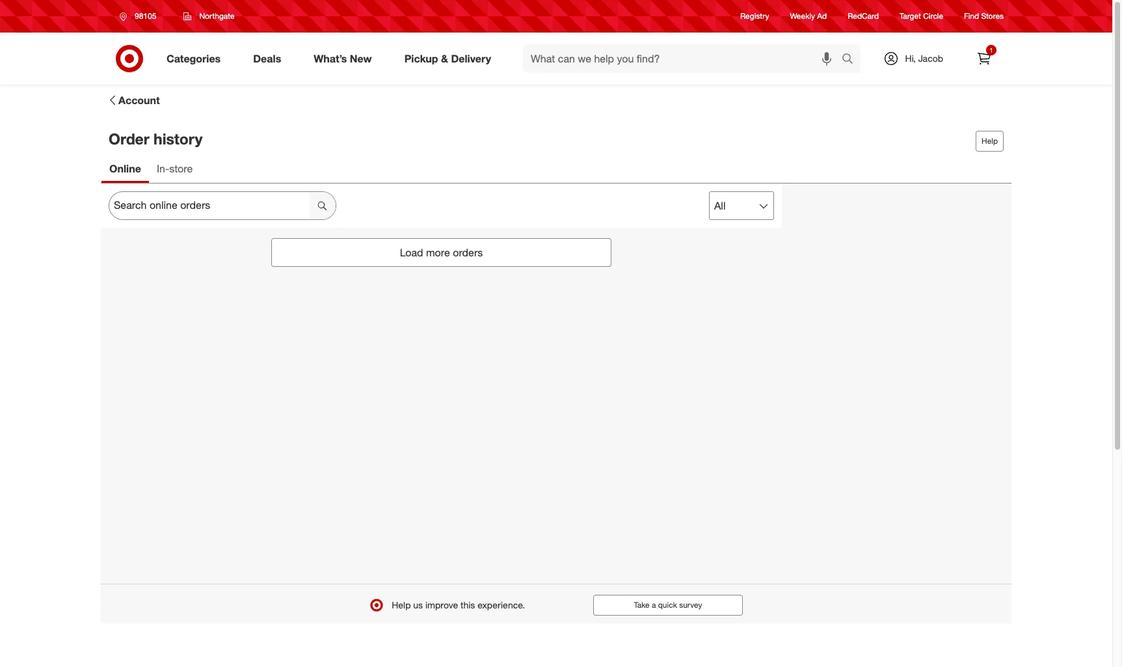 Task type: locate. For each thing, give the bounding box(es) containing it.
deals link
[[242, 44, 298, 73]]

what's new link
[[303, 44, 388, 73]]

online link
[[102, 156, 149, 183]]

find
[[964, 11, 979, 21]]

more
[[426, 246, 450, 259]]

1 horizontal spatial help
[[982, 136, 998, 146]]

help button
[[976, 131, 1004, 152]]

redcard
[[848, 11, 879, 21]]

load more orders
[[400, 246, 483, 259]]

what's
[[314, 52, 347, 65]]

registry link
[[741, 11, 770, 22]]

find stores
[[964, 11, 1004, 21]]

search button
[[836, 44, 867, 75]]

help for help
[[982, 136, 998, 146]]

experience.
[[478, 600, 525, 611]]

None text field
[[109, 192, 336, 220]]

0 vertical spatial help
[[982, 136, 998, 146]]

northgate
[[199, 11, 235, 21]]

pickup & delivery link
[[393, 44, 508, 73]]

load
[[400, 246, 423, 259]]

categories
[[167, 52, 221, 65]]

weekly ad link
[[790, 11, 827, 22]]

1
[[990, 46, 994, 54]]

help
[[982, 136, 998, 146], [392, 600, 411, 611]]

hi, jacob
[[906, 53, 944, 64]]

quick
[[658, 600, 677, 610]]

1 vertical spatial help
[[392, 600, 411, 611]]

weekly ad
[[790, 11, 827, 21]]

improve
[[426, 600, 458, 611]]

weekly
[[790, 11, 815, 21]]

orders
[[453, 246, 483, 259]]

help inside help button
[[982, 136, 998, 146]]

redcard link
[[848, 11, 879, 22]]

&
[[441, 52, 448, 65]]

0 horizontal spatial help
[[392, 600, 411, 611]]

new
[[350, 52, 372, 65]]

northgate button
[[175, 5, 243, 28]]

survey
[[679, 600, 702, 610]]

load more orders button
[[271, 238, 612, 267]]

categories link
[[156, 44, 237, 73]]

help us improve this experience.
[[392, 600, 525, 611]]

in-store
[[157, 162, 193, 175]]

98105 button
[[111, 5, 170, 28]]

us
[[413, 600, 423, 611]]

store
[[169, 162, 193, 175]]



Task type: describe. For each thing, give the bounding box(es) containing it.
order history
[[109, 129, 203, 148]]

a
[[652, 600, 656, 610]]

online
[[109, 162, 141, 175]]

circle
[[924, 11, 944, 21]]

delivery
[[451, 52, 491, 65]]

account
[[118, 94, 160, 107]]

1 link
[[970, 44, 999, 73]]

target circle
[[900, 11, 944, 21]]

in-store link
[[149, 156, 201, 183]]

target
[[900, 11, 921, 21]]

pickup & delivery
[[405, 52, 491, 65]]

98105
[[135, 11, 156, 21]]

help for help us improve this experience.
[[392, 600, 411, 611]]

in-
[[157, 162, 169, 175]]

target circle link
[[900, 11, 944, 22]]

find stores link
[[964, 11, 1004, 22]]

What can we help you find? suggestions appear below search field
[[523, 44, 845, 73]]

take a quick survey
[[634, 600, 702, 610]]

registry
[[741, 11, 770, 21]]

search
[[836, 53, 867, 66]]

ad
[[818, 11, 827, 21]]

account link
[[106, 92, 161, 109]]

this
[[461, 600, 475, 611]]

history
[[154, 129, 203, 148]]

deals
[[253, 52, 281, 65]]

take a quick survey button
[[594, 595, 743, 616]]

what's new
[[314, 52, 372, 65]]

stores
[[982, 11, 1004, 21]]

take
[[634, 600, 650, 610]]

jacob
[[919, 53, 944, 64]]

pickup
[[405, 52, 438, 65]]

hi,
[[906, 53, 916, 64]]

order
[[109, 129, 149, 148]]



Task type: vqa. For each thing, say whether or not it's contained in the screenshot.
your inside the The Sign Into Your Connected Target Account On Target.Com Or In The Target App.
no



